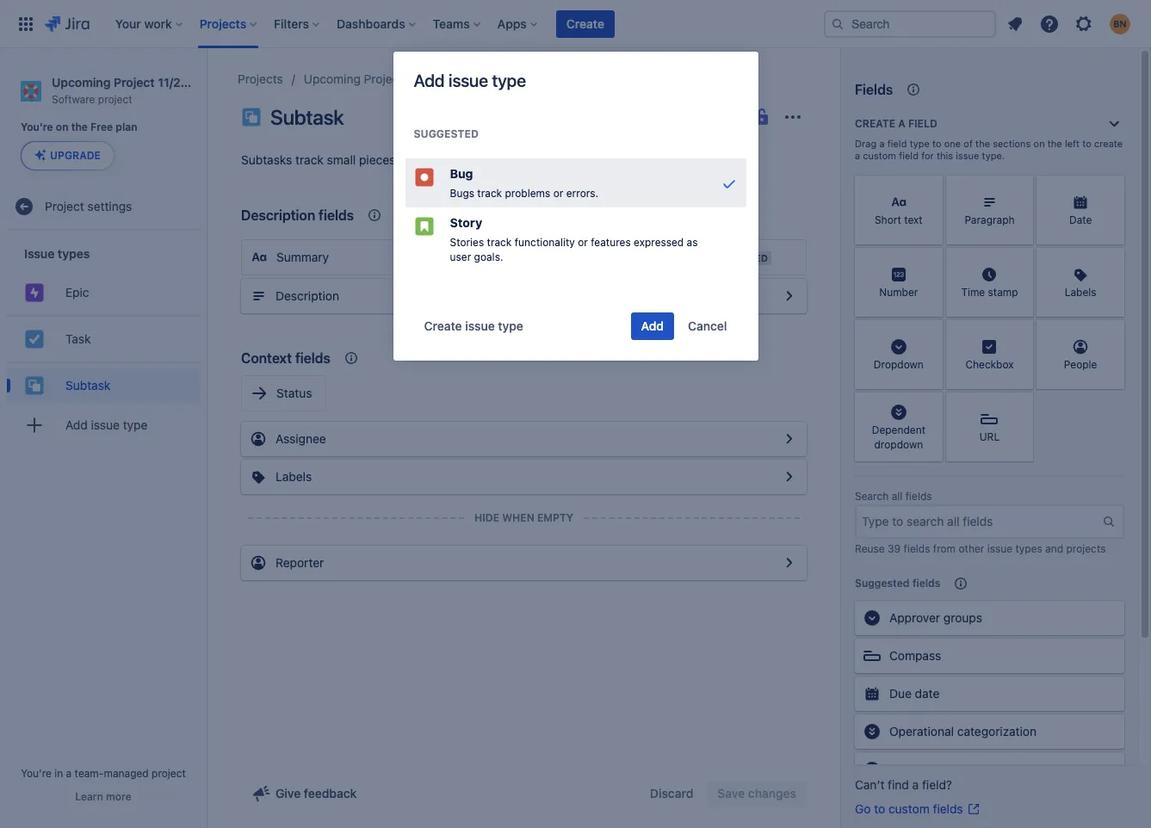 Task type: describe. For each thing, give the bounding box(es) containing it.
1 horizontal spatial of
[[515, 152, 527, 167]]

give
[[276, 786, 301, 801]]

plan
[[116, 121, 137, 134]]

that
[[443, 152, 465, 167]]

task.
[[575, 152, 602, 167]]

1 horizontal spatial add
[[414, 71, 445, 90]]

1 vertical spatial settings
[[87, 199, 132, 214]]

groups
[[944, 611, 983, 625]]

left
[[1065, 138, 1080, 149]]

0 vertical spatial settings
[[532, 71, 576, 86]]

time
[[961, 286, 985, 299]]

feedback
[[304, 786, 357, 801]]

cancel
[[688, 319, 727, 334]]

primary element
[[10, 0, 824, 48]]

create
[[1095, 138, 1123, 149]]

you're for you're in a team-managed project
[[21, 767, 52, 780]]

as
[[687, 236, 698, 249]]

more information about the context fields image for description fields
[[364, 205, 385, 226]]

project up part
[[489, 71, 529, 86]]

can't
[[855, 778, 885, 792]]

add issue type button
[[7, 408, 200, 443]]

create issue type button
[[414, 313, 534, 341]]

search all fields
[[855, 490, 932, 503]]

drag
[[855, 138, 877, 149]]

story stories track functionality or features expressed as user goals.
[[450, 215, 698, 264]]

or for bug
[[553, 187, 563, 200]]

create issue type
[[424, 319, 523, 334]]

or for story
[[578, 236, 588, 249]]

short
[[875, 214, 901, 227]]

discard button
[[640, 780, 704, 808]]

assignee
[[276, 431, 326, 446]]

1 horizontal spatial subtask
[[270, 105, 344, 129]]

0 vertical spatial types
[[58, 246, 90, 261]]

issue right other
[[988, 543, 1013, 555]]

0 vertical spatial on
[[56, 121, 68, 134]]

reuse 39 fields from other issue types and projects
[[855, 543, 1106, 555]]

due
[[890, 686, 912, 701]]

Search field
[[824, 10, 996, 37]]

custom inside drag a field type to one of the sections on the left to create a custom field for this issue type.
[[863, 150, 896, 161]]

track for story
[[487, 236, 512, 249]]

1 vertical spatial add
[[641, 319, 664, 334]]

issue down primary element
[[449, 71, 488, 90]]

add button
[[631, 313, 674, 341]]

selected image
[[719, 173, 739, 193]]

subtasks track small pieces of work that are part of a larger task.
[[241, 152, 602, 167]]

all
[[892, 490, 903, 503]]

user
[[450, 251, 471, 264]]

Type to search all fields text field
[[857, 506, 1102, 537]]

1 horizontal spatial the
[[976, 138, 990, 149]]

project inside upcoming project 11/20/2023 software project
[[114, 75, 155, 90]]

a down drag at top right
[[855, 150, 860, 161]]

go
[[855, 802, 871, 816]]

description for description
[[276, 288, 339, 303]]

reporter button
[[241, 546, 807, 580]]

discard
[[650, 786, 694, 801]]

1 vertical spatial project settings link
[[7, 190, 200, 224]]

2 horizontal spatial to
[[1083, 138, 1092, 149]]

suggested for suggested fields
[[855, 577, 910, 590]]

a right in
[[66, 767, 72, 780]]

fields left more information about the suggested fields image
[[913, 577, 941, 590]]

can't find a field?
[[855, 778, 952, 792]]

2 horizontal spatial the
[[1048, 138, 1062, 149]]

bug
[[450, 166, 473, 181]]

other
[[959, 543, 985, 555]]

operational categorization button
[[855, 715, 1125, 749]]

upcoming for upcoming project 11/20/2023 software project
[[52, 75, 111, 90]]

learn
[[75, 791, 103, 803]]

open field configuration image for assignee
[[779, 429, 800, 450]]

compass
[[890, 648, 941, 663]]

create for create issue type
[[424, 319, 462, 334]]

add issue type inside dialog
[[414, 71, 526, 90]]

of inside drag a field type to one of the sections on the left to create a custom field for this issue type.
[[964, 138, 973, 149]]

labels button
[[241, 460, 807, 494]]

are
[[469, 152, 486, 167]]

dependent
[[872, 424, 926, 436]]

1 vertical spatial project
[[152, 767, 186, 780]]

epic
[[65, 285, 89, 300]]

issue
[[24, 246, 55, 261]]

type down subtask link at the left top of page
[[123, 418, 148, 432]]

0 horizontal spatial the
[[71, 121, 88, 134]]

text
[[904, 214, 923, 227]]

and
[[1046, 543, 1064, 555]]

search image
[[831, 17, 845, 31]]

a left larger
[[530, 152, 536, 167]]

dropdown
[[874, 438, 923, 451]]

subtask group
[[7, 362, 200, 408]]

1 vertical spatial custom
[[889, 802, 930, 816]]

subtask link
[[7, 369, 200, 403]]

description button
[[241, 279, 807, 313]]

functionality
[[515, 236, 575, 249]]

dependent dropdown
[[872, 424, 926, 451]]

0 vertical spatial labels
[[1065, 286, 1097, 299]]

more information about the suggested fields image
[[951, 574, 972, 594]]

0 horizontal spatial add
[[65, 418, 88, 432]]

you're on the free plan
[[21, 121, 137, 134]]

software
[[52, 93, 95, 106]]

field?
[[922, 778, 952, 792]]

more
[[106, 791, 131, 803]]

give feedback
[[276, 786, 357, 801]]

goals.
[[474, 251, 503, 264]]

reason
[[938, 762, 976, 777]]

managed
[[104, 767, 149, 780]]

bug bugs track problems or errors.
[[450, 166, 599, 200]]

fields inside go to custom fields link
[[933, 802, 963, 816]]

open field configuration image for reporter
[[779, 553, 800, 574]]

free
[[91, 121, 113, 134]]



Task type: vqa. For each thing, say whether or not it's contained in the screenshot.


Task type: locate. For each thing, give the bounding box(es) containing it.
type down description button
[[498, 319, 523, 334]]

project up "plan" at the left of the page
[[114, 75, 155, 90]]

upcoming project 11/20/2023 link
[[304, 69, 468, 90]]

the left left
[[1048, 138, 1062, 149]]

description down summary
[[276, 288, 339, 303]]

group containing issue types
[[7, 231, 200, 453]]

upcoming inside upcoming project 11/20/2023 link
[[304, 71, 361, 86]]

create inside button
[[567, 16, 605, 31]]

the up type.
[[976, 138, 990, 149]]

to right left
[[1083, 138, 1092, 149]]

0 horizontal spatial of
[[399, 152, 410, 167]]

project down primary element
[[364, 71, 403, 86]]

of left work
[[399, 152, 410, 167]]

1 vertical spatial suggested
[[855, 577, 910, 590]]

0 vertical spatial more information about the context fields image
[[364, 205, 385, 226]]

11/20/2023
[[407, 71, 468, 86], [158, 75, 223, 90]]

add issue type dialog
[[393, 52, 758, 361]]

1 vertical spatial or
[[578, 236, 588, 249]]

11/20/2023 inside upcoming project 11/20/2023 software project
[[158, 75, 223, 90]]

small
[[327, 152, 356, 167]]

you're
[[21, 121, 53, 134], [21, 767, 52, 780]]

1 horizontal spatial suggested
[[855, 577, 910, 590]]

required
[[718, 252, 768, 264]]

due date button
[[855, 677, 1125, 711]]

compass button
[[855, 639, 1125, 673]]

errors.
[[566, 187, 599, 200]]

0 horizontal spatial 11/20/2023
[[158, 75, 223, 90]]

add issue type down subtask link at the left top of page
[[65, 418, 148, 432]]

suggested up that
[[414, 127, 479, 140]]

search
[[855, 490, 889, 503]]

open field configuration image inside labels button
[[779, 467, 800, 487]]

suggested down 39
[[855, 577, 910, 590]]

description fields
[[241, 208, 354, 223]]

track up goals.
[[487, 236, 512, 249]]

1 vertical spatial you're
[[21, 767, 52, 780]]

issue inside drag a field type to one of the sections on the left to create a custom field for this issue type.
[[956, 150, 979, 161]]

types right the issue
[[58, 246, 90, 261]]

0 horizontal spatial create
[[424, 319, 462, 334]]

issue down subtask link at the left top of page
[[91, 418, 120, 432]]

sections
[[993, 138, 1031, 149]]

1 horizontal spatial labels
[[1065, 286, 1097, 299]]

1 horizontal spatial add issue type
[[414, 71, 526, 90]]

projects link
[[238, 69, 283, 90]]

0 horizontal spatial on
[[56, 121, 68, 134]]

1 horizontal spatial or
[[578, 236, 588, 249]]

issue down description button
[[465, 319, 495, 334]]

field left for
[[899, 150, 919, 161]]

epic link
[[7, 276, 200, 310]]

people
[[1064, 359, 1098, 372]]

1 vertical spatial subtask
[[65, 378, 111, 393]]

give feedback button
[[241, 780, 367, 808]]

time stamp
[[961, 286, 1018, 299]]

labels inside button
[[276, 469, 312, 484]]

more information about the context fields image right context fields
[[341, 348, 362, 369]]

2 you're from the top
[[21, 767, 52, 780]]

open field configuration image inside the reporter button
[[779, 553, 800, 574]]

1 horizontal spatial to
[[933, 138, 942, 149]]

or left features
[[578, 236, 588, 249]]

on right sections
[[1034, 138, 1045, 149]]

open field configuration image
[[779, 429, 800, 450], [779, 553, 800, 574]]

upcoming
[[304, 71, 361, 86], [52, 75, 111, 90]]

2 open field configuration image from the top
[[779, 553, 800, 574]]

type up for
[[910, 138, 930, 149]]

1 vertical spatial open field configuration image
[[779, 553, 800, 574]]

create inside button
[[424, 319, 462, 334]]

open field configuration image
[[779, 286, 800, 307], [779, 467, 800, 487]]

open field configuration image for summary
[[779, 286, 800, 307]]

create for create a field
[[855, 117, 896, 130]]

1 vertical spatial track
[[477, 187, 502, 200]]

project settings down upgrade
[[45, 199, 132, 214]]

drag a field type to one of the sections on the left to create a custom field for this issue type.
[[855, 138, 1123, 161]]

task
[[65, 331, 91, 346]]

suggested
[[414, 127, 479, 140], [855, 577, 910, 590]]

1 vertical spatial add issue type
[[65, 418, 148, 432]]

description
[[241, 208, 315, 223], [276, 288, 339, 303]]

project up "plan" at the left of the page
[[98, 93, 132, 106]]

0 vertical spatial open field configuration image
[[779, 286, 800, 307]]

on up upgrade button
[[56, 121, 68, 134]]

0 vertical spatial add issue type
[[414, 71, 526, 90]]

track left small
[[295, 152, 324, 167]]

one
[[944, 138, 961, 149]]

you're left in
[[21, 767, 52, 780]]

learn more
[[75, 791, 131, 803]]

of right "one"
[[964, 138, 973, 149]]

fields right 39
[[904, 543, 930, 555]]

custom down drag at top right
[[863, 150, 896, 161]]

0 vertical spatial add
[[414, 71, 445, 90]]

issue types
[[24, 246, 90, 261]]

add issue type inside button
[[65, 418, 148, 432]]

assignee button
[[241, 422, 807, 456]]

issue
[[449, 71, 488, 90], [956, 150, 979, 161], [465, 319, 495, 334], [91, 418, 120, 432], [988, 543, 1013, 555]]

1 vertical spatial project settings
[[45, 199, 132, 214]]

11/20/2023 for upcoming project 11/20/2023 software project
[[158, 75, 223, 90]]

1 open field configuration image from the top
[[779, 286, 800, 307]]

labels down assignee
[[276, 469, 312, 484]]

0 vertical spatial custom
[[863, 150, 896, 161]]

11/20/2023 down primary element
[[407, 71, 468, 86]]

1 horizontal spatial project
[[152, 767, 186, 780]]

labels up people
[[1065, 286, 1097, 299]]

task link
[[7, 322, 200, 357]]

pending
[[890, 762, 935, 777]]

0 horizontal spatial project
[[98, 93, 132, 106]]

add issue type
[[414, 71, 526, 90], [65, 418, 148, 432]]

1 horizontal spatial project settings
[[489, 71, 576, 86]]

subtask up small
[[270, 105, 344, 129]]

type up part
[[492, 71, 526, 90]]

types left and
[[1016, 543, 1043, 555]]

description inside button
[[276, 288, 339, 303]]

track for bug
[[477, 187, 502, 200]]

a down more information about the fields image
[[898, 117, 906, 130]]

features
[[591, 236, 631, 249]]

11/20/2023 for upcoming project 11/20/2023
[[407, 71, 468, 86]]

pending reason
[[890, 762, 976, 777]]

1 vertical spatial on
[[1034, 138, 1045, 149]]

1 vertical spatial create
[[855, 117, 896, 130]]

2 vertical spatial field
[[899, 150, 919, 161]]

find
[[888, 778, 909, 792]]

project settings link down upgrade
[[7, 190, 200, 224]]

0 horizontal spatial settings
[[87, 199, 132, 214]]

0 vertical spatial suggested
[[414, 127, 479, 140]]

0 horizontal spatial upcoming
[[52, 75, 111, 90]]

0 horizontal spatial subtask
[[65, 378, 111, 393]]

2 horizontal spatial add
[[641, 319, 664, 334]]

reuse
[[855, 543, 885, 555]]

to right go
[[874, 802, 885, 816]]

url
[[980, 431, 1000, 444]]

more information about the context fields image
[[364, 205, 385, 226], [341, 348, 362, 369]]

1 horizontal spatial project settings link
[[489, 69, 576, 90]]

categorization
[[957, 724, 1037, 739]]

pieces
[[359, 152, 396, 167]]

type inside drag a field type to one of the sections on the left to create a custom field for this issue type.
[[910, 138, 930, 149]]

open field configuration image inside assignee button
[[779, 429, 800, 450]]

1 vertical spatial field
[[888, 138, 907, 149]]

0 vertical spatial or
[[553, 187, 563, 200]]

learn more button
[[75, 791, 131, 804]]

0 vertical spatial project settings
[[489, 71, 576, 86]]

add down primary element
[[414, 71, 445, 90]]

a right drag at top right
[[880, 138, 885, 149]]

2 open field configuration image from the top
[[779, 467, 800, 487]]

from
[[933, 543, 956, 555]]

2 vertical spatial create
[[424, 319, 462, 334]]

the left free
[[71, 121, 88, 134]]

to up this
[[933, 138, 942, 149]]

open field configuration image for assignee
[[779, 467, 800, 487]]

or inside story stories track functionality or features expressed as user goals.
[[578, 236, 588, 249]]

for
[[922, 150, 934, 161]]

project right managed
[[152, 767, 186, 780]]

field for drag
[[888, 138, 907, 149]]

fields right all
[[906, 490, 932, 503]]

upcoming inside upcoming project 11/20/2023 software project
[[52, 75, 111, 90]]

0 horizontal spatial or
[[553, 187, 563, 200]]

more information about the fields image
[[904, 79, 924, 100]]

11/20/2023 left projects link
[[158, 75, 223, 90]]

description up summary
[[241, 208, 315, 223]]

upcoming for upcoming project 11/20/2023
[[304, 71, 361, 86]]

go to custom fields
[[855, 802, 963, 816]]

1 horizontal spatial create
[[567, 16, 605, 31]]

field up for
[[908, 117, 938, 130]]

context fields
[[241, 350, 331, 366]]

date
[[915, 686, 940, 701]]

0 horizontal spatial project settings
[[45, 199, 132, 214]]

you're up upgrade button
[[21, 121, 53, 134]]

fields up status
[[295, 350, 331, 366]]

1 horizontal spatial 11/20/2023
[[407, 71, 468, 86]]

project settings
[[489, 71, 576, 86], [45, 199, 132, 214]]

paragraph
[[965, 214, 1015, 227]]

issue down "one"
[[956, 150, 979, 161]]

1 you're from the top
[[21, 121, 53, 134]]

add issue type down primary element
[[414, 71, 526, 90]]

add right 'add issue type' 'icon'
[[65, 418, 88, 432]]

2 horizontal spatial create
[[855, 117, 896, 130]]

0 horizontal spatial suggested
[[414, 127, 479, 140]]

1 horizontal spatial more information about the context fields image
[[364, 205, 385, 226]]

fields
[[855, 82, 893, 97]]

group
[[7, 231, 200, 453]]

1 horizontal spatial on
[[1034, 138, 1045, 149]]

0 vertical spatial create
[[567, 16, 605, 31]]

larger
[[540, 152, 572, 167]]

fields up summary
[[319, 208, 354, 223]]

more information about the context fields image for context fields
[[341, 348, 362, 369]]

this link will be opened in a new tab image
[[967, 803, 981, 816]]

subtask up the 'add issue type' button
[[65, 378, 111, 393]]

the
[[71, 121, 88, 134], [976, 138, 990, 149], [1048, 138, 1062, 149]]

on inside drag a field type to one of the sections on the left to create a custom field for this issue type.
[[1034, 138, 1045, 149]]

upcoming project 11/20/2023
[[304, 71, 468, 86]]

go to custom fields link
[[855, 801, 981, 818]]

cancel button
[[678, 313, 738, 341]]

checkbox
[[966, 359, 1014, 372]]

type
[[492, 71, 526, 90], [910, 138, 930, 149], [498, 319, 523, 334], [123, 418, 148, 432]]

fields left this link will be opened in a new tab image
[[933, 802, 963, 816]]

1 vertical spatial description
[[276, 288, 339, 303]]

a down pending
[[913, 778, 919, 792]]

stories
[[450, 236, 484, 249]]

settings down upgrade
[[87, 199, 132, 214]]

track inside story stories track functionality or features expressed as user goals.
[[487, 236, 512, 249]]

track right bugs
[[477, 187, 502, 200]]

part
[[489, 152, 512, 167]]

issue type icon image
[[241, 107, 262, 127]]

add left cancel
[[641, 319, 664, 334]]

labels
[[1065, 286, 1097, 299], [276, 469, 312, 484]]

2 vertical spatial add
[[65, 418, 88, 432]]

team-
[[75, 767, 104, 780]]

0 horizontal spatial more information about the context fields image
[[341, 348, 362, 369]]

field for create
[[908, 117, 938, 130]]

0 horizontal spatial to
[[874, 802, 885, 816]]

operational
[[890, 724, 954, 739]]

you're for you're on the free plan
[[21, 121, 53, 134]]

1 vertical spatial more information about the context fields image
[[341, 348, 362, 369]]

due date
[[890, 686, 940, 701]]

track inside bug bugs track problems or errors.
[[477, 187, 502, 200]]

project inside upcoming project 11/20/2023 software project
[[98, 93, 132, 106]]

fields
[[319, 208, 354, 223], [295, 350, 331, 366], [906, 490, 932, 503], [904, 543, 930, 555], [913, 577, 941, 590], [933, 802, 963, 816]]

projects
[[1067, 543, 1106, 555]]

0 horizontal spatial add issue type
[[65, 418, 148, 432]]

custom down can't find a field?
[[889, 802, 930, 816]]

create button
[[556, 10, 615, 37]]

number
[[879, 286, 918, 299]]

more information about the context fields image down pieces
[[364, 205, 385, 226]]

stamp
[[988, 286, 1018, 299]]

short text
[[875, 214, 923, 227]]

open field configuration image inside description button
[[779, 286, 800, 307]]

settings down "create" banner
[[532, 71, 576, 86]]

0 horizontal spatial project settings link
[[7, 190, 200, 224]]

approver groups
[[890, 611, 983, 625]]

of right part
[[515, 152, 527, 167]]

1 vertical spatial open field configuration image
[[779, 467, 800, 487]]

project up issue types
[[45, 199, 84, 214]]

suggested inside add issue type dialog
[[414, 127, 479, 140]]

1 vertical spatial types
[[1016, 543, 1043, 555]]

project settings link down "create" banner
[[489, 69, 576, 90]]

0 vertical spatial field
[[908, 117, 938, 130]]

reporter
[[276, 555, 324, 570]]

types
[[58, 246, 90, 261], [1016, 543, 1043, 555]]

1 horizontal spatial upcoming
[[304, 71, 361, 86]]

1 horizontal spatial settings
[[532, 71, 576, 86]]

2 horizontal spatial of
[[964, 138, 973, 149]]

0 vertical spatial open field configuration image
[[779, 429, 800, 450]]

add issue type image
[[24, 415, 45, 436]]

subtasks
[[241, 152, 292, 167]]

upcoming up software
[[52, 75, 111, 90]]

upcoming right projects at the top left of page
[[304, 71, 361, 86]]

suggested fields
[[855, 577, 941, 590]]

0 vertical spatial you're
[[21, 121, 53, 134]]

1 horizontal spatial types
[[1016, 543, 1043, 555]]

1 open field configuration image from the top
[[779, 429, 800, 450]]

0 vertical spatial subtask
[[270, 105, 344, 129]]

project settings down "create" banner
[[489, 71, 576, 86]]

1 vertical spatial labels
[[276, 469, 312, 484]]

0 horizontal spatial labels
[[276, 469, 312, 484]]

jira image
[[45, 13, 89, 34], [45, 13, 89, 34]]

0 vertical spatial project settings link
[[489, 69, 576, 90]]

upcoming project 11/20/2023 software project
[[52, 75, 223, 106]]

create for create
[[567, 16, 605, 31]]

field down create a field
[[888, 138, 907, 149]]

description for description fields
[[241, 208, 315, 223]]

on
[[56, 121, 68, 134], [1034, 138, 1045, 149]]

approver groups button
[[855, 601, 1125, 636]]

status
[[276, 386, 312, 400]]

upgrade
[[50, 149, 101, 162]]

0 vertical spatial description
[[241, 208, 315, 223]]

0 vertical spatial track
[[295, 152, 324, 167]]

or left errors.
[[553, 187, 563, 200]]

subtask inside 'group'
[[65, 378, 111, 393]]

0 vertical spatial project
[[98, 93, 132, 106]]

project
[[98, 93, 132, 106], [152, 767, 186, 780]]

operational categorization
[[890, 724, 1037, 739]]

to
[[933, 138, 942, 149], [1083, 138, 1092, 149], [874, 802, 885, 816]]

date
[[1069, 214, 1092, 227]]

0 horizontal spatial types
[[58, 246, 90, 261]]

2 vertical spatial track
[[487, 236, 512, 249]]

projects
[[238, 71, 283, 86]]

suggested for suggested
[[414, 127, 479, 140]]

or inside bug bugs track problems or errors.
[[553, 187, 563, 200]]

create banner
[[0, 0, 1151, 48]]



